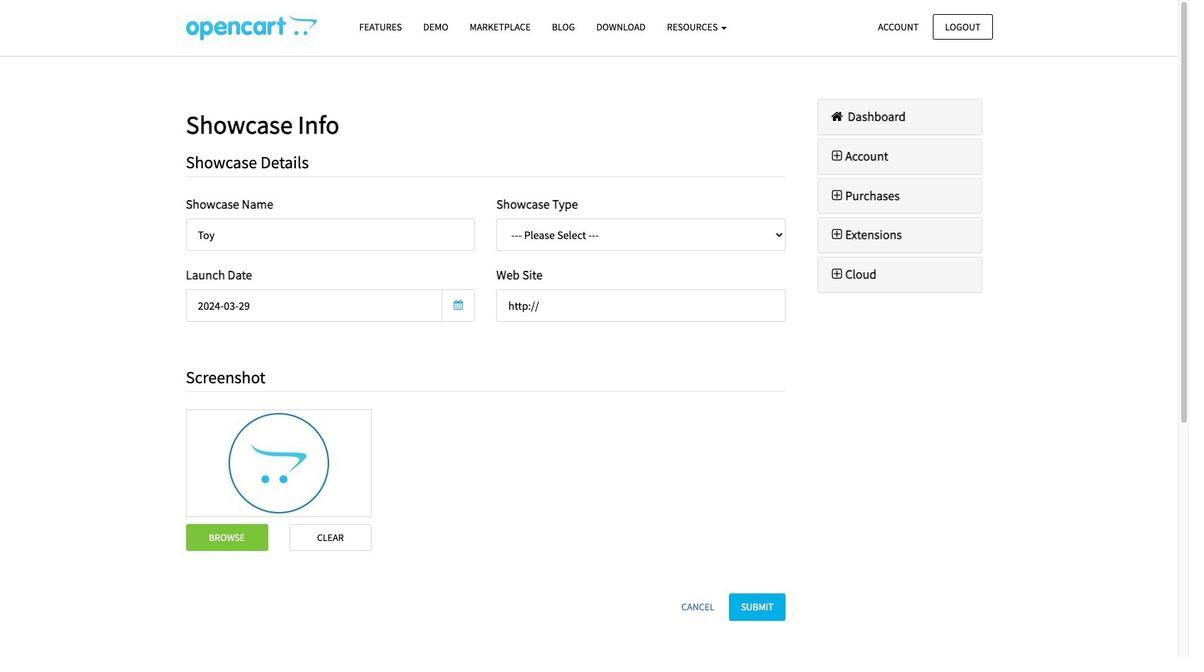 Task type: vqa. For each thing, say whether or not it's contained in the screenshot.
2nd plus square o icon from the bottom
yes



Task type: describe. For each thing, give the bounding box(es) containing it.
1 plus square o image from the top
[[829, 150, 845, 163]]

Project Web Site text field
[[496, 289, 786, 322]]

opencart - showcase image
[[186, 15, 317, 40]]

2 plus square o image from the top
[[829, 189, 845, 202]]



Task type: locate. For each thing, give the bounding box(es) containing it.
calendar image
[[454, 300, 463, 310]]

home image
[[829, 110, 845, 123]]

1 vertical spatial plus square o image
[[829, 189, 845, 202]]

2 vertical spatial plus square o image
[[829, 229, 845, 242]]

plus square o image
[[829, 268, 845, 281]]

0 vertical spatial plus square o image
[[829, 150, 845, 163]]

3 plus square o image from the top
[[829, 229, 845, 242]]

Project Name text field
[[186, 219, 475, 251]]

Launch Date text field
[[186, 289, 443, 322]]

plus square o image
[[829, 150, 845, 163], [829, 189, 845, 202], [829, 229, 845, 242]]



